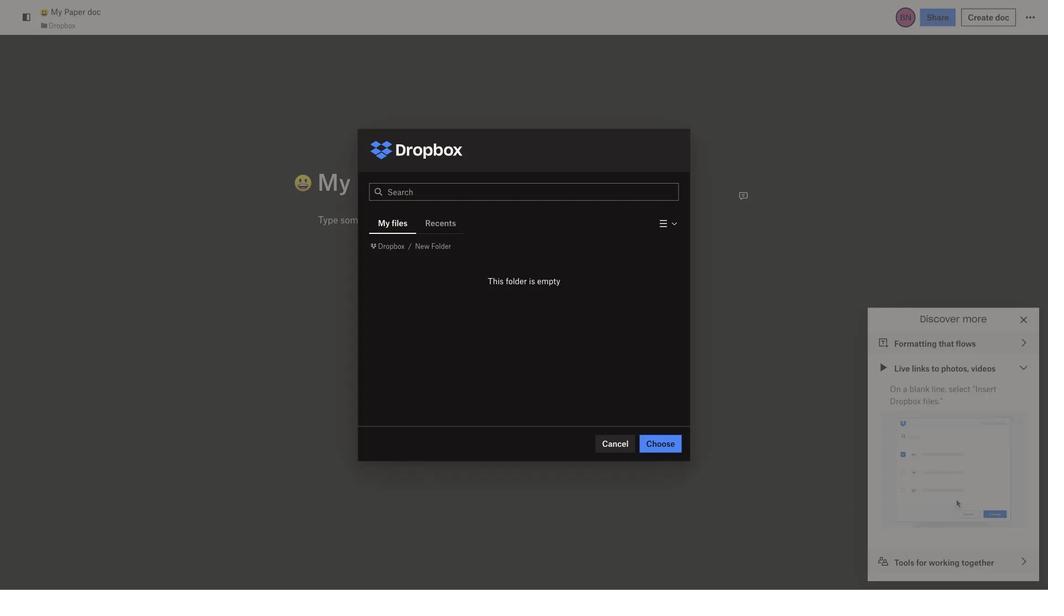 Task type: vqa. For each thing, say whether or not it's contained in the screenshot.
1st 'list item' from the top of the / Contents list
no



Task type: describe. For each thing, give the bounding box(es) containing it.
links
[[912, 364, 930, 374]]

on a blank line, select "insert dropbox files."
[[890, 384, 997, 406]]

share
[[927, 12, 950, 22]]

/ new folder
[[408, 242, 451, 250]]

recents tab
[[417, 212, 465, 234]]

working
[[929, 558, 960, 567]]

discover
[[921, 315, 960, 324]]

cancel button
[[596, 435, 636, 453]]

started
[[414, 214, 444, 225]]

type something to get started
[[318, 214, 444, 225]]

live links to photos, videos link
[[868, 357, 1040, 379]]

tab list containing my files
[[369, 212, 465, 234]]

photos,
[[942, 364, 970, 374]]

next carousel card image
[[1026, 468, 1036, 478]]

dropbox for rightmost dropbox link
[[378, 242, 405, 250]]

that
[[939, 339, 954, 349]]

heading containing my paper doc
[[271, 167, 730, 197]]

1 vertical spatial my
[[318, 167, 351, 195]]

0 horizontal spatial doc
[[88, 7, 101, 17]]

1 horizontal spatial doc
[[424, 167, 464, 195]]

tools
[[895, 558, 915, 567]]

empty
[[537, 276, 561, 286]]

a
[[904, 384, 908, 394]]

formatting
[[895, 339, 937, 349]]

choose
[[647, 439, 675, 449]]

to for photos,
[[932, 364, 940, 374]]

cancel
[[602, 439, 629, 449]]

dropbox for left dropbox link
[[49, 21, 75, 29]]

0 horizontal spatial dropbox link
[[40, 20, 75, 31]]

files
[[392, 218, 408, 228]]

1 horizontal spatial dropbox link
[[369, 241, 405, 252]]

doc inside popup button
[[996, 12, 1010, 22]]

videos
[[972, 364, 996, 374]]

my paper doc inside heading
[[312, 167, 464, 195]]

formatting that flows
[[895, 339, 977, 349]]

carousel card 2 image
[[952, 537, 956, 541]]

get
[[398, 214, 412, 225]]

overlay image
[[872, 468, 882, 478]]

recents
[[425, 218, 456, 228]]

new
[[415, 242, 430, 250]]



Task type: locate. For each thing, give the bounding box(es) containing it.
on
[[890, 384, 901, 394]]

create doc
[[968, 12, 1010, 22]]

/
[[408, 242, 412, 250]]

tools for working together
[[895, 558, 995, 567]]

tools for working together button
[[868, 551, 1040, 573]]

to
[[388, 214, 396, 225], [932, 364, 940, 374]]

blank
[[910, 384, 930, 394]]

flows
[[956, 339, 977, 349]]

my paper doc
[[49, 7, 101, 17], [312, 167, 464, 195]]

doc right the grinning face with big eyes icon
[[88, 7, 101, 17]]

doc
[[88, 7, 101, 17], [996, 12, 1010, 22], [424, 167, 464, 195]]

0 horizontal spatial to
[[388, 214, 396, 225]]

my right the grinning face with big eyes icon
[[51, 7, 62, 17]]

something
[[341, 214, 385, 225]]

formatting that flows link
[[868, 332, 1040, 354]]

together
[[962, 558, 995, 567]]

dropbox link down the grinning face with big eyes icon
[[40, 20, 75, 31]]

live links to photos, videos
[[895, 364, 996, 374]]

"insert
[[973, 384, 997, 394]]

1 vertical spatial paper
[[357, 167, 419, 195]]

type
[[318, 214, 338, 225]]

dropbox down a
[[890, 396, 921, 406]]

1 horizontal spatial to
[[932, 364, 940, 374]]

0 horizontal spatial dropbox
[[49, 21, 75, 29]]

more
[[963, 315, 988, 324]]

user-uploaded image: giphy.gif image
[[455, 233, 593, 401]]

my inside tab
[[378, 218, 390, 228]]

folder
[[506, 276, 527, 286]]

2 vertical spatial dropbox
[[890, 396, 921, 406]]

0 vertical spatial dropbox
[[49, 21, 75, 29]]

0 vertical spatial paper
[[64, 7, 85, 17]]

doc up started
[[424, 167, 464, 195]]

discover more
[[921, 315, 988, 324]]

to left get
[[388, 214, 396, 225]]

live links to photos, videos button
[[868, 357, 1040, 379]]

dropbox down my paper doc link
[[49, 21, 75, 29]]

live
[[895, 364, 910, 374]]

choose button
[[640, 435, 682, 453]]

dropbox link left /
[[369, 241, 405, 252]]

this
[[488, 276, 504, 286]]

paper right the grinning face with big eyes icon
[[64, 7, 85, 17]]

Search text field
[[388, 184, 679, 200]]

2 vertical spatial my
[[378, 218, 390, 228]]

1 vertical spatial dropbox
[[378, 242, 405, 250]]

my up type
[[318, 167, 351, 195]]

1 horizontal spatial my
[[318, 167, 351, 195]]

my paper doc link
[[40, 6, 101, 18]]

heading
[[271, 167, 730, 197]]

2 horizontal spatial my
[[378, 218, 390, 228]]

my files tab
[[369, 212, 417, 234]]

folder
[[432, 242, 451, 250]]

0 vertical spatial my paper doc
[[49, 7, 101, 17]]

2 horizontal spatial doc
[[996, 12, 1010, 22]]

grinning face with big eyes image
[[40, 8, 49, 17]]

dropbox link
[[40, 20, 75, 31], [369, 241, 405, 252]]

previous image
[[872, 468, 882, 478]]

my files
[[378, 218, 408, 228]]

to for get
[[388, 214, 396, 225]]

0 horizontal spatial my paper doc
[[49, 7, 101, 17]]

select
[[949, 384, 971, 394]]

my left files
[[378, 218, 390, 228]]

1 horizontal spatial dropbox
[[378, 242, 405, 250]]

dropbox left /
[[378, 242, 405, 250]]

0 horizontal spatial paper
[[64, 7, 85, 17]]

create
[[968, 12, 994, 22]]

to inside popup button
[[932, 364, 940, 374]]

0 vertical spatial dropbox link
[[40, 20, 75, 31]]

0 vertical spatial to
[[388, 214, 396, 225]]

1 horizontal spatial paper
[[357, 167, 419, 195]]

to right links
[[932, 364, 940, 374]]

1 vertical spatial dropbox link
[[369, 241, 405, 252]]

is
[[529, 276, 535, 286]]

1 horizontal spatial my paper doc
[[312, 167, 464, 195]]

😃
[[271, 169, 293, 197]]

line,
[[932, 384, 947, 394]]

tools for working together link
[[868, 551, 1040, 573]]

bn button
[[896, 7, 916, 27]]

doc right create in the top of the page
[[996, 12, 1010, 22]]

0 horizontal spatial my
[[51, 7, 62, 17]]

1 vertical spatial to
[[932, 364, 940, 374]]

for
[[917, 558, 927, 567]]

share button
[[921, 9, 956, 26]]

bn
[[900, 12, 912, 22]]

tab list
[[369, 212, 465, 234]]

dropbox inside on a blank line, select "insert dropbox files."
[[890, 396, 921, 406]]

formatting that flows button
[[868, 332, 1040, 354]]

2 horizontal spatial dropbox
[[890, 396, 921, 406]]

this folder is empty
[[488, 276, 561, 286]]

paper
[[64, 7, 85, 17], [357, 167, 419, 195]]

dropbox
[[49, 21, 75, 29], [378, 242, 405, 250], [890, 396, 921, 406]]

my
[[51, 7, 62, 17], [318, 167, 351, 195], [378, 218, 390, 228]]

1 vertical spatial my paper doc
[[312, 167, 464, 195]]

paper up type something to get started
[[357, 167, 419, 195]]

create doc button
[[962, 9, 1017, 26]]

files."
[[924, 396, 943, 406]]

new folder link
[[415, 241, 451, 252]]

0 vertical spatial my
[[51, 7, 62, 17]]



